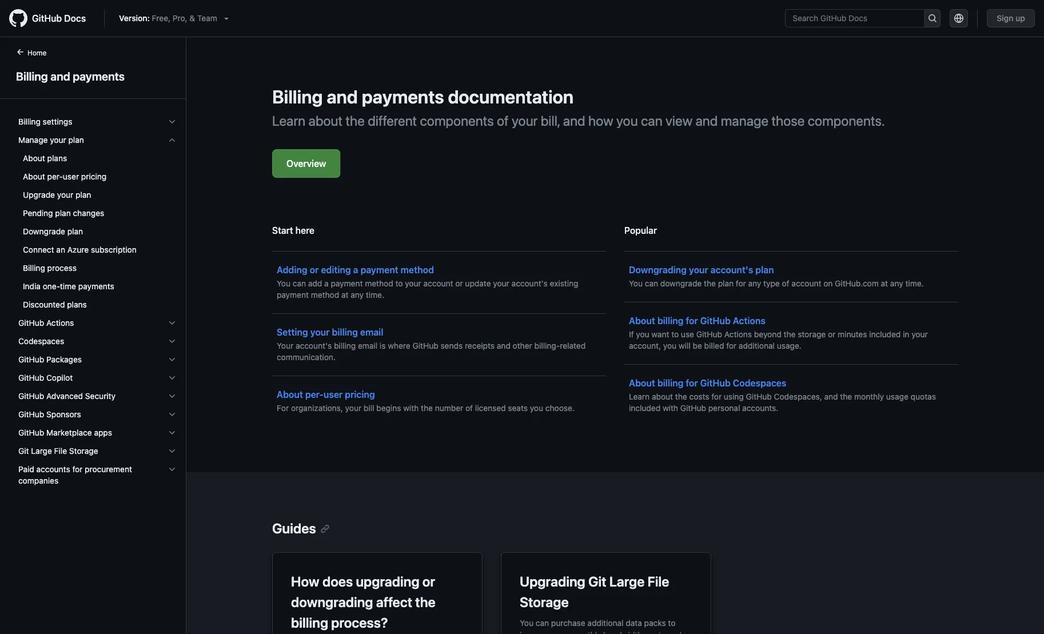 Task type: describe. For each thing, give the bounding box(es) containing it.
pending
[[23, 208, 53, 218]]

&
[[190, 13, 195, 23]]

adding
[[277, 265, 308, 275]]

adding or editing a payment method you can add a payment method to your account or update your account's existing payment method at any time.
[[277, 265, 579, 300]]

large inside dropdown button
[[31, 446, 52, 456]]

update
[[465, 279, 491, 288]]

for up costs in the bottom right of the page
[[686, 378, 698, 389]]

codespaces inside dropdown button
[[18, 337, 64, 346]]

git inside dropdown button
[[18, 446, 29, 456]]

manage your plan element for billing settings
[[9, 131, 186, 314]]

manage your plan element for manage your plan
[[9, 149, 186, 314]]

version:
[[119, 13, 150, 23]]

on
[[824, 279, 833, 288]]

downgrade plan link
[[14, 223, 181, 241]]

minutes
[[838, 330, 867, 339]]

other
[[513, 341, 532, 351]]

search image
[[928, 14, 937, 23]]

setting
[[277, 327, 308, 338]]

organizations,
[[291, 404, 343, 413]]

connect an azure subscription link
[[14, 241, 181, 259]]

billing for billing and payments documentation learn about the different components of your bill, and how you can view and manage those components.
[[272, 86, 323, 108]]

for inside downgrading your account's plan you can downgrade the plan for any type of account on github.com at any time.
[[736, 279, 746, 288]]

plans for about plans
[[47, 154, 67, 163]]

number
[[435, 404, 463, 413]]

you inside about per-user pricing for organizations, your bill begins with the number of licensed seats you choose.
[[530, 404, 543, 413]]

Search GitHub Docs search field
[[786, 10, 925, 27]]

discounted plans
[[23, 300, 87, 309]]

about billing for github codespaces learn about the costs for using github codespaces, and the monthly usage quotas included with github personal accounts.
[[629, 378, 936, 413]]

account inside downgrading your account's plan you can downgrade the plan for any type of account on github.com at any time.
[[792, 279, 822, 288]]

sc 9kayk9 0 image for manage your plan
[[168, 136, 177, 145]]

user for about per-user pricing
[[63, 172, 79, 181]]

upgrade your plan
[[23, 190, 91, 200]]

you right if
[[636, 330, 650, 339]]

paid accounts for procurement companies button
[[14, 460, 181, 490]]

your inside setting your billing email your account's billing email is where github sends receipts and other billing-related communication.
[[310, 327, 330, 338]]

pending plan changes
[[23, 208, 104, 218]]

guides
[[272, 521, 316, 537]]

personal
[[709, 404, 740, 413]]

sign up
[[997, 13, 1026, 23]]

the inside how does upgrading or downgrading affect the billing process?
[[415, 594, 436, 610]]

storage inside the upgrading git large file storage
[[520, 594, 569, 610]]

can inside billing and payments documentation learn about the different components of your bill, and how you can view and manage those components.
[[641, 113, 663, 129]]

how
[[291, 574, 320, 590]]

beyond
[[754, 330, 782, 339]]

settings
[[43, 117, 72, 126]]

licensed
[[475, 404, 506, 413]]

plan inside dropdown button
[[68, 135, 84, 145]]

overview link
[[272, 149, 341, 178]]

your
[[277, 341, 294, 351]]

if
[[629, 330, 634, 339]]

subscription
[[91, 245, 137, 255]]

plan up type
[[756, 265, 774, 275]]

azure
[[67, 245, 89, 255]]

triangle down image
[[222, 14, 231, 23]]

time
[[60, 282, 76, 291]]

pricing for about per-user pricing
[[81, 172, 107, 181]]

codespaces button
[[14, 332, 181, 351]]

overview
[[287, 158, 326, 169]]

time. inside adding or editing a payment method you can add a payment method to your account or update your account's existing payment method at any time.
[[366, 290, 384, 300]]

billing process
[[23, 263, 77, 273]]

2 horizontal spatial method
[[401, 265, 434, 275]]

plans for discounted plans
[[67, 300, 87, 309]]

or inside about billing for github actions if you want to use github actions beyond the storage or minutes included in your account, you will be billed for additional usage.
[[828, 330, 836, 339]]

begins
[[377, 404, 401, 413]]

manage
[[721, 113, 769, 129]]

guides link
[[272, 521, 330, 537]]

you left will
[[663, 341, 677, 351]]

billing-
[[535, 341, 560, 351]]

where
[[388, 341, 411, 351]]

learn inside billing and payments documentation learn about the different components of your bill, and how you can view and manage those components.
[[272, 113, 306, 129]]

usage.
[[777, 341, 802, 351]]

with inside about billing for github codespaces learn about the costs for using github codespaces, and the monthly usage quotas included with github personal accounts.
[[663, 404, 678, 413]]

actions left beyond on the bottom of page
[[725, 330, 752, 339]]

billing and payments element
[[0, 46, 186, 633]]

quota
[[645, 630, 666, 634]]

documentation
[[448, 86, 574, 108]]

of inside billing and payments documentation learn about the different components of your bill, and how you can view and manage those components.
[[497, 113, 509, 129]]

additional inside you can purchase additional data packs to increase your monthly bandwidth quota an
[[588, 618, 624, 628]]

storage inside dropdown button
[[69, 446, 98, 456]]

about inside about billing for github codespaces learn about the costs for using github codespaces, and the monthly usage quotas included with github personal accounts.
[[652, 392, 673, 402]]

india one-time payments
[[23, 282, 114, 291]]

git inside the upgrading git large file storage
[[589, 574, 607, 590]]

components.
[[808, 113, 885, 129]]

setting your billing email your account's billing email is where github sends receipts and other billing-related communication.
[[277, 327, 586, 362]]

or inside how does upgrading or downgrading affect the billing process?
[[423, 574, 435, 590]]

will
[[679, 341, 691, 351]]

sc 9kayk9 0 image for paid accounts for procurement companies
[[168, 465, 177, 474]]

one-
[[43, 282, 60, 291]]

monthly inside you can purchase additional data packs to increase your monthly bandwidth quota an
[[572, 630, 601, 634]]

paid accounts for procurement companies
[[18, 465, 132, 486]]

copilot
[[46, 373, 73, 383]]

you inside adding or editing a payment method you can add a payment method to your account or update your account's existing payment method at any time.
[[277, 279, 291, 288]]

receipts
[[465, 341, 495, 351]]

downgrading
[[629, 265, 687, 275]]

included inside about billing for github actions if you want to use github actions beyond the storage or minutes included in your account, you will be billed for additional usage.
[[870, 330, 901, 339]]

actions up beyond on the bottom of page
[[733, 315, 766, 326]]

for inside paid accounts for procurement companies
[[72, 465, 83, 474]]

add
[[308, 279, 322, 288]]

about inside billing and payments documentation learn about the different components of your bill, and how you can view and manage those components.
[[309, 113, 343, 129]]

additional inside about billing for github actions if you want to use github actions beyond the storage or minutes included in your account, you will be billed for additional usage.
[[739, 341, 775, 351]]

pro,
[[173, 13, 187, 23]]

sc 9kayk9 0 image for github advanced security
[[168, 392, 177, 401]]

with inside about per-user pricing for organizations, your bill begins with the number of licensed seats you choose.
[[403, 404, 419, 413]]

your inside dropdown button
[[50, 135, 66, 145]]

file inside dropdown button
[[54, 446, 67, 456]]

how does upgrading or downgrading affect the billing process?
[[291, 574, 436, 631]]

payments inside "link"
[[78, 282, 114, 291]]

can inside you can purchase additional data packs to increase your monthly bandwidth quota an
[[536, 618, 549, 628]]

1 vertical spatial email
[[358, 341, 378, 351]]

github actions button
[[14, 314, 181, 332]]

github inside dropdown button
[[18, 410, 44, 419]]

home link
[[11, 47, 65, 59]]

about up upgrade on the top left of the page
[[23, 172, 45, 181]]

account's inside adding or editing a payment method you can add a payment method to your account or update your account's existing payment method at any time.
[[512, 279, 548, 288]]

use
[[681, 330, 694, 339]]

sc 9kayk9 0 image for github actions
[[168, 319, 177, 328]]

how does upgrading or downgrading affect the billing process? link
[[272, 553, 483, 634]]

monthly inside about billing for github codespaces learn about the costs for using github codespaces, and the monthly usage quotas included with github personal accounts.
[[855, 392, 884, 402]]

of for downgrading your account's plan
[[782, 279, 790, 288]]

india
[[23, 282, 41, 291]]

github advanced security button
[[14, 387, 181, 406]]

an
[[56, 245, 65, 255]]

discounted
[[23, 300, 65, 309]]

account's inside downgrading your account's plan you can downgrade the plan for any type of account on github.com at any time.
[[711, 265, 754, 275]]

plan up 'changes'
[[76, 190, 91, 200]]

accounts
[[36, 465, 70, 474]]

type
[[764, 279, 780, 288]]

does
[[323, 574, 353, 590]]

sc 9kayk9 0 image for github packages
[[168, 355, 177, 364]]

codespaces inside about billing for github codespaces learn about the costs for using github codespaces, and the monthly usage quotas included with github personal accounts.
[[733, 378, 787, 389]]

sc 9kayk9 0 image for github marketplace apps
[[168, 428, 177, 438]]

github copilot button
[[14, 369, 181, 387]]

connect
[[23, 245, 54, 255]]

different
[[368, 113, 417, 129]]

billing and payments link
[[14, 67, 172, 85]]

file inside the upgrading git large file storage
[[648, 574, 670, 590]]

upgrade
[[23, 190, 55, 200]]

discounted plans link
[[14, 296, 181, 314]]

seats
[[508, 404, 528, 413]]

actions inside dropdown button
[[46, 318, 74, 328]]

your inside billing and payments documentation learn about the different components of your bill, and how you can view and manage those components.
[[512, 113, 538, 129]]

sc 9kayk9 0 image for codespaces
[[168, 337, 177, 346]]

at inside downgrading your account's plan you can downgrade the plan for any type of account on github.com at any time.
[[881, 279, 888, 288]]

connect an azure subscription
[[23, 245, 137, 255]]

sponsors
[[46, 410, 81, 419]]

select language: current language is english image
[[955, 14, 964, 23]]

sc 9kayk9 0 image for github sponsors
[[168, 410, 177, 419]]

0 vertical spatial a
[[353, 265, 358, 275]]

1 vertical spatial payment
[[331, 279, 363, 288]]

git large file storage button
[[14, 442, 181, 460]]

billing inside about billing for github codespaces learn about the costs for using github codespaces, and the monthly usage quotas included with github personal accounts.
[[658, 378, 684, 389]]

start
[[272, 225, 293, 236]]



Task type: locate. For each thing, give the bounding box(es) containing it.
1 vertical spatial account's
[[512, 279, 548, 288]]

billing
[[658, 315, 684, 326], [332, 327, 358, 338], [334, 341, 356, 351], [658, 378, 684, 389], [291, 615, 328, 631]]

large
[[31, 446, 52, 456], [610, 574, 645, 590]]

about inside about billing for github codespaces learn about the costs for using github codespaces, and the monthly usage quotas included with github personal accounts.
[[629, 378, 655, 389]]

2 account from the left
[[792, 279, 822, 288]]

can left the view
[[641, 113, 663, 129]]

plan down settings
[[68, 135, 84, 145]]

account's
[[711, 265, 754, 275], [512, 279, 548, 288], [296, 341, 332, 351]]

process
[[47, 263, 77, 273]]

0 horizontal spatial per-
[[47, 172, 63, 181]]

pricing inside about per-user pricing for organizations, your bill begins with the number of licensed seats you choose.
[[345, 389, 375, 400]]

learn up overview
[[272, 113, 306, 129]]

the inside about per-user pricing for organizations, your bill begins with the number of licensed seats you choose.
[[421, 404, 433, 413]]

payments down billing process link
[[78, 282, 114, 291]]

free,
[[152, 13, 171, 23]]

sc 9kayk9 0 image inside github marketplace apps dropdown button
[[168, 428, 177, 438]]

manage your plan element
[[9, 131, 186, 314], [9, 149, 186, 314]]

editing
[[321, 265, 351, 275]]

the inside downgrading your account's plan you can downgrade the plan for any type of account on github.com at any time.
[[704, 279, 716, 288]]

related
[[560, 341, 586, 351]]

of right number
[[466, 404, 473, 413]]

1 horizontal spatial you
[[520, 618, 534, 628]]

per- for about per-user pricing
[[47, 172, 63, 181]]

time.
[[906, 279, 924, 288], [366, 290, 384, 300]]

4 sc 9kayk9 0 image from the top
[[168, 392, 177, 401]]

choose.
[[546, 404, 575, 413]]

1 horizontal spatial of
[[497, 113, 509, 129]]

manage your plan
[[18, 135, 84, 145]]

1 vertical spatial at
[[342, 290, 349, 300]]

0 horizontal spatial method
[[311, 290, 339, 300]]

sc 9kayk9 0 image for github copilot
[[168, 374, 177, 383]]

2 vertical spatial payment
[[277, 290, 309, 300]]

0 horizontal spatial additional
[[588, 618, 624, 628]]

monthly down purchase
[[572, 630, 601, 634]]

0 horizontal spatial file
[[54, 446, 67, 456]]

0 horizontal spatial codespaces
[[18, 337, 64, 346]]

0 horizontal spatial about
[[309, 113, 343, 129]]

billing process link
[[14, 259, 181, 277]]

with left personal
[[663, 404, 678, 413]]

in
[[903, 330, 910, 339]]

0 horizontal spatial time.
[[366, 290, 384, 300]]

1 horizontal spatial included
[[870, 330, 901, 339]]

0 horizontal spatial user
[[63, 172, 79, 181]]

at right github.com
[[881, 279, 888, 288]]

1 horizontal spatial monthly
[[855, 392, 884, 402]]

1 horizontal spatial learn
[[629, 392, 650, 402]]

None search field
[[785, 9, 941, 27]]

actions down discounted plans
[[46, 318, 74, 328]]

about down account,
[[629, 378, 655, 389]]

how
[[589, 113, 614, 129]]

billing down downgrading
[[291, 615, 328, 631]]

learn down account,
[[629, 392, 650, 402]]

additional up bandwidth
[[588, 618, 624, 628]]

about for about billing for github actions
[[629, 315, 655, 326]]

a right add
[[324, 279, 329, 288]]

github docs
[[32, 13, 86, 24]]

of inside downgrading your account's plan you can downgrade the plan for any type of account on github.com at any time.
[[782, 279, 790, 288]]

plan right "downgrade"
[[718, 279, 734, 288]]

you right how
[[617, 113, 638, 129]]

about
[[23, 154, 45, 163], [23, 172, 45, 181], [629, 315, 655, 326], [629, 378, 655, 389], [277, 389, 303, 400]]

additional down beyond on the bottom of page
[[739, 341, 775, 351]]

or up add
[[310, 265, 319, 275]]

large up data
[[610, 574, 645, 590]]

plan up azure in the left of the page
[[67, 227, 83, 236]]

github inside setting your billing email your account's billing email is where github sends receipts and other billing-related communication.
[[413, 341, 439, 351]]

india one-time payments link
[[14, 277, 181, 296]]

per- up upgrade your plan
[[47, 172, 63, 181]]

sc 9kayk9 0 image inside billing settings dropdown button
[[168, 117, 177, 126]]

of inside about per-user pricing for organizations, your bill begins with the number of licensed seats you choose.
[[466, 404, 473, 413]]

1 vertical spatial per-
[[305, 389, 324, 400]]

sc 9kayk9 0 image for git large file storage
[[168, 447, 177, 456]]

or left update
[[456, 279, 463, 288]]

about left costs in the bottom right of the page
[[652, 392, 673, 402]]

time. up is
[[366, 290, 384, 300]]

1 vertical spatial user
[[324, 389, 343, 400]]

payments inside billing and payments documentation learn about the different components of your bill, and how you can view and manage those components.
[[362, 86, 444, 108]]

payment right editing
[[361, 265, 399, 275]]

0 vertical spatial payment
[[361, 265, 399, 275]]

payments
[[73, 69, 125, 83], [362, 86, 444, 108], [78, 282, 114, 291]]

0 horizontal spatial account's
[[296, 341, 332, 351]]

payment down adding
[[277, 290, 309, 300]]

git up you can purchase additional data packs to increase your monthly bandwidth quota an
[[589, 574, 607, 590]]

apps
[[94, 428, 112, 438]]

sc 9kayk9 0 image inside git large file storage dropdown button
[[168, 447, 177, 456]]

at
[[881, 279, 888, 288], [342, 290, 349, 300]]

about plans link
[[14, 149, 181, 168]]

1 horizontal spatial file
[[648, 574, 670, 590]]

0 vertical spatial user
[[63, 172, 79, 181]]

0 vertical spatial time.
[[906, 279, 924, 288]]

billing inside how does upgrading or downgrading affect the billing process?
[[291, 615, 328, 631]]

about billing for github actions if you want to use github actions beyond the storage or minutes included in your account, you will be billed for additional usage.
[[629, 315, 928, 351]]

1 horizontal spatial a
[[353, 265, 358, 275]]

bandwidth
[[604, 630, 643, 634]]

0 horizontal spatial a
[[324, 279, 329, 288]]

the right codespaces,
[[841, 392, 852, 402]]

of down documentation
[[497, 113, 509, 129]]

here
[[296, 225, 315, 236]]

the inside billing and payments documentation learn about the different components of your bill, and how you can view and manage those components.
[[346, 113, 365, 129]]

for left type
[[736, 279, 746, 288]]

git large file storage
[[18, 446, 98, 456]]

2 horizontal spatial any
[[891, 279, 904, 288]]

1 vertical spatial file
[[648, 574, 670, 590]]

components
[[420, 113, 494, 129]]

the inside about billing for github actions if you want to use github actions beyond the storage or minutes included in your account, you will be billed for additional usage.
[[784, 330, 796, 339]]

your inside you can purchase additional data packs to increase your monthly bandwidth quota an
[[553, 630, 570, 634]]

0 vertical spatial plans
[[47, 154, 67, 163]]

the right affect
[[415, 594, 436, 610]]

account left on
[[792, 279, 822, 288]]

github marketplace apps button
[[14, 424, 181, 442]]

a right editing
[[353, 265, 358, 275]]

1 horizontal spatial with
[[663, 404, 678, 413]]

billing up the want on the right bottom of the page
[[658, 315, 684, 326]]

account left update
[[424, 279, 453, 288]]

1 horizontal spatial account's
[[512, 279, 548, 288]]

1 horizontal spatial storage
[[520, 594, 569, 610]]

about down manage
[[23, 154, 45, 163]]

to inside adding or editing a payment method you can add a payment method to your account or update your account's existing payment method at any time.
[[396, 279, 403, 288]]

billing settings button
[[14, 113, 181, 131]]

sends
[[441, 341, 463, 351]]

manage your plan element containing manage your plan
[[9, 131, 186, 314]]

0 vertical spatial file
[[54, 446, 67, 456]]

about up if
[[629, 315, 655, 326]]

to inside about billing for github actions if you want to use github actions beyond the storage or minutes included in your account, you will be billed for additional usage.
[[672, 330, 679, 339]]

quotas
[[911, 392, 936, 402]]

can inside adding or editing a payment method you can add a payment method to your account or update your account's existing payment method at any time.
[[293, 279, 306, 288]]

about inside about per-user pricing for organizations, your bill begins with the number of licensed seats you choose.
[[277, 389, 303, 400]]

downgrading
[[291, 594, 373, 610]]

0 horizontal spatial with
[[403, 404, 419, 413]]

2 sc 9kayk9 0 image from the top
[[168, 355, 177, 364]]

at inside adding or editing a payment method you can add a payment method to your account or update your account's existing payment method at any time.
[[342, 290, 349, 300]]

0 horizontal spatial pricing
[[81, 172, 107, 181]]

3 sc 9kayk9 0 image from the top
[[168, 337, 177, 346]]

sc 9kayk9 0 image inside 'github packages' dropdown button
[[168, 355, 177, 364]]

0 vertical spatial pricing
[[81, 172, 107, 181]]

0 vertical spatial storage
[[69, 446, 98, 456]]

you
[[617, 113, 638, 129], [636, 330, 650, 339], [663, 341, 677, 351], [530, 404, 543, 413]]

purchase
[[551, 618, 586, 628]]

payments for billing and payments documentation learn about the different components of your bill, and how you can view and manage those components.
[[362, 86, 444, 108]]

can
[[641, 113, 663, 129], [293, 279, 306, 288], [645, 279, 658, 288], [536, 618, 549, 628]]

affect
[[376, 594, 412, 610]]

for up personal
[[712, 392, 722, 402]]

0 horizontal spatial storage
[[69, 446, 98, 456]]

those
[[772, 113, 805, 129]]

per- up organizations,
[[305, 389, 324, 400]]

sc 9kayk9 0 image
[[168, 117, 177, 126], [168, 355, 177, 364], [168, 374, 177, 383], [168, 410, 177, 419], [168, 428, 177, 438]]

learn inside about billing for github codespaces learn about the costs for using github codespaces, and the monthly usage quotas included with github personal accounts.
[[629, 392, 650, 402]]

the left costs in the bottom right of the page
[[675, 392, 687, 402]]

or right storage
[[828, 330, 836, 339]]

about for about per-user pricing
[[277, 389, 303, 400]]

upgrading
[[356, 574, 420, 590]]

version: free, pro, & team
[[119, 13, 217, 23]]

1 horizontal spatial codespaces
[[733, 378, 787, 389]]

for up use
[[686, 315, 698, 326]]

0 vertical spatial at
[[881, 279, 888, 288]]

user up upgrade your plan
[[63, 172, 79, 181]]

0 horizontal spatial monthly
[[572, 630, 601, 634]]

user inside about per-user pricing for organizations, your bill begins with the number of licensed seats you choose.
[[324, 389, 343, 400]]

1 sc 9kayk9 0 image from the top
[[168, 136, 177, 145]]

0 vertical spatial large
[[31, 446, 52, 456]]

2 horizontal spatial you
[[629, 279, 643, 288]]

the left number
[[421, 404, 433, 413]]

sc 9kayk9 0 image inside manage your plan dropdown button
[[168, 136, 177, 145]]

billing for billing settings
[[18, 117, 41, 126]]

and inside setting your billing email your account's billing email is where github sends receipts and other billing-related communication.
[[497, 341, 511, 351]]

per- inside about per-user pricing for organizations, your bill begins with the number of licensed seats you choose.
[[305, 389, 324, 400]]

billing for billing and payments
[[16, 69, 48, 83]]

1 account from the left
[[424, 279, 453, 288]]

of right type
[[782, 279, 790, 288]]

sc 9kayk9 0 image inside github sponsors dropdown button
[[168, 410, 177, 419]]

1 vertical spatial of
[[782, 279, 790, 288]]

large up accounts
[[31, 446, 52, 456]]

0 vertical spatial additional
[[739, 341, 775, 351]]

2 vertical spatial payments
[[78, 282, 114, 291]]

5 sc 9kayk9 0 image from the top
[[168, 428, 177, 438]]

pricing inside billing and payments element
[[81, 172, 107, 181]]

included inside about billing for github codespaces learn about the costs for using github codespaces, and the monthly usage quotas included with github personal accounts.
[[629, 404, 661, 413]]

email
[[360, 327, 384, 338], [358, 341, 378, 351]]

a
[[353, 265, 358, 275], [324, 279, 329, 288]]

2 manage your plan element from the top
[[9, 149, 186, 314]]

1 with from the left
[[403, 404, 419, 413]]

5 sc 9kayk9 0 image from the top
[[168, 447, 177, 456]]

security
[[85, 392, 116, 401]]

0 vertical spatial email
[[360, 327, 384, 338]]

pricing up bill
[[345, 389, 375, 400]]

to
[[396, 279, 403, 288], [672, 330, 679, 339], [668, 618, 676, 628]]

you right the seats
[[530, 404, 543, 413]]

any down editing
[[351, 290, 364, 300]]

and
[[51, 69, 70, 83], [327, 86, 358, 108], [563, 113, 586, 129], [696, 113, 718, 129], [497, 341, 511, 351], [825, 392, 838, 402]]

any left type
[[749, 279, 762, 288]]

0 vertical spatial per-
[[47, 172, 63, 181]]

billing for billing process
[[23, 263, 45, 273]]

billing inside 'manage your plan' element
[[23, 263, 45, 273]]

storage
[[798, 330, 826, 339]]

0 vertical spatial method
[[401, 265, 434, 275]]

upgrade your plan link
[[14, 186, 181, 204]]

the right "downgrade"
[[704, 279, 716, 288]]

the up usage.
[[784, 330, 796, 339]]

0 vertical spatial to
[[396, 279, 403, 288]]

1 horizontal spatial additional
[[739, 341, 775, 351]]

for
[[277, 404, 289, 413]]

1 vertical spatial monthly
[[572, 630, 601, 634]]

you can purchase additional data packs to increase your monthly bandwidth quota an
[[520, 618, 682, 634]]

0 vertical spatial about
[[309, 113, 343, 129]]

plan
[[68, 135, 84, 145], [76, 190, 91, 200], [55, 208, 71, 218], [67, 227, 83, 236], [756, 265, 774, 275], [718, 279, 734, 288]]

payments up billing settings dropdown button
[[73, 69, 125, 83]]

pricing for about per-user pricing for organizations, your bill begins with the number of licensed seats you choose.
[[345, 389, 375, 400]]

you inside you can purchase additional data packs to increase your monthly bandwidth quota an
[[520, 618, 534, 628]]

0 vertical spatial monthly
[[855, 392, 884, 402]]

sc 9kayk9 0 image inside "github advanced security" dropdown button
[[168, 392, 177, 401]]

packs
[[644, 618, 666, 628]]

file down github marketplace apps
[[54, 446, 67, 456]]

for right accounts
[[72, 465, 83, 474]]

marketplace
[[46, 428, 92, 438]]

1 vertical spatial learn
[[629, 392, 650, 402]]

you
[[277, 279, 291, 288], [629, 279, 643, 288], [520, 618, 534, 628]]

you up increase
[[520, 618, 534, 628]]

1 vertical spatial codespaces
[[733, 378, 787, 389]]

you inside downgrading your account's plan you can downgrade the plan for any type of account on github.com at any time.
[[629, 279, 643, 288]]

plans down india one-time payments
[[67, 300, 87, 309]]

1 vertical spatial included
[[629, 404, 661, 413]]

1 vertical spatial method
[[365, 279, 393, 288]]

1 vertical spatial payments
[[362, 86, 444, 108]]

github sponsors
[[18, 410, 81, 419]]

you inside billing and payments documentation learn about the different components of your bill, and how you can view and manage those components.
[[617, 113, 638, 129]]

file up packs
[[648, 574, 670, 590]]

up
[[1016, 13, 1026, 23]]

1 vertical spatial additional
[[588, 618, 624, 628]]

per- inside 'manage your plan' element
[[47, 172, 63, 181]]

billing inside dropdown button
[[18, 117, 41, 126]]

2 vertical spatial method
[[311, 290, 339, 300]]

0 horizontal spatial large
[[31, 446, 52, 456]]

1 horizontal spatial about
[[652, 392, 673, 402]]

1 horizontal spatial large
[[610, 574, 645, 590]]

1 manage your plan element from the top
[[9, 131, 186, 314]]

0 vertical spatial payments
[[73, 69, 125, 83]]

1 horizontal spatial git
[[589, 574, 607, 590]]

2 horizontal spatial account's
[[711, 265, 754, 275]]

2 vertical spatial account's
[[296, 341, 332, 351]]

packages
[[46, 355, 82, 364]]

billing left is
[[334, 341, 356, 351]]

upgrading git large file storage
[[520, 574, 670, 610]]

pending plan changes link
[[14, 204, 181, 223]]

team
[[197, 13, 217, 23]]

about up for
[[277, 389, 303, 400]]

1 vertical spatial plans
[[67, 300, 87, 309]]

0 vertical spatial of
[[497, 113, 509, 129]]

want
[[652, 330, 669, 339]]

can down adding
[[293, 279, 306, 288]]

plan down upgrade your plan
[[55, 208, 71, 218]]

docs
[[64, 13, 86, 24]]

account's inside setting your billing email your account's billing email is where github sends receipts and other billing-related communication.
[[296, 341, 332, 351]]

2 with from the left
[[663, 404, 678, 413]]

per- for about per-user pricing for organizations, your bill begins with the number of licensed seats you choose.
[[305, 389, 324, 400]]

billing and payments
[[16, 69, 125, 83]]

to inside you can purchase additional data packs to increase your monthly bandwidth quota an
[[668, 618, 676, 628]]

user inside 'manage your plan' element
[[63, 172, 79, 181]]

sc 9kayk9 0 image inside paid accounts for procurement companies dropdown button
[[168, 465, 177, 474]]

at down editing
[[342, 290, 349, 300]]

for
[[736, 279, 746, 288], [686, 315, 698, 326], [727, 341, 737, 351], [686, 378, 698, 389], [712, 392, 722, 402], [72, 465, 83, 474]]

2 sc 9kayk9 0 image from the top
[[168, 319, 177, 328]]

payments for billing and payments
[[73, 69, 125, 83]]

payments up different
[[362, 86, 444, 108]]

user up organizations,
[[324, 389, 343, 400]]

storage down github marketplace apps dropdown button
[[69, 446, 98, 456]]

email up is
[[360, 327, 384, 338]]

included
[[870, 330, 901, 339], [629, 404, 661, 413]]

0 vertical spatial included
[[870, 330, 901, 339]]

increase
[[520, 630, 551, 634]]

view
[[666, 113, 693, 129]]

1 sc 9kayk9 0 image from the top
[[168, 117, 177, 126]]

github packages button
[[14, 351, 181, 369]]

is
[[380, 341, 386, 351]]

time. up in
[[906, 279, 924, 288]]

0 horizontal spatial account
[[424, 279, 453, 288]]

3 sc 9kayk9 0 image from the top
[[168, 374, 177, 383]]

1 vertical spatial time.
[[366, 290, 384, 300]]

1 horizontal spatial user
[[324, 389, 343, 400]]

0 horizontal spatial any
[[351, 290, 364, 300]]

sc 9kayk9 0 image for billing settings
[[168, 117, 177, 126]]

any right github.com
[[891, 279, 904, 288]]

monthly left usage
[[855, 392, 884, 402]]

sc 9kayk9 0 image
[[168, 136, 177, 145], [168, 319, 177, 328], [168, 337, 177, 346], [168, 392, 177, 401], [168, 447, 177, 456], [168, 465, 177, 474]]

1 horizontal spatial at
[[881, 279, 888, 288]]

can up increase
[[536, 618, 549, 628]]

downgrade
[[23, 227, 65, 236]]

1 horizontal spatial any
[[749, 279, 762, 288]]

any inside adding or editing a payment method you can add a payment method to your account or update your account's existing payment method at any time.
[[351, 290, 364, 300]]

0 vertical spatial git
[[18, 446, 29, 456]]

manage your plan element containing about plans
[[9, 149, 186, 314]]

0 horizontal spatial of
[[466, 404, 473, 413]]

email left is
[[358, 341, 378, 351]]

data
[[626, 618, 642, 628]]

2 vertical spatial to
[[668, 618, 676, 628]]

payment down editing
[[331, 279, 363, 288]]

method
[[401, 265, 434, 275], [365, 279, 393, 288], [311, 290, 339, 300]]

can inside downgrading your account's plan you can downgrade the plan for any type of account on github.com at any time.
[[645, 279, 658, 288]]

can down downgrading
[[645, 279, 658, 288]]

0 horizontal spatial git
[[18, 446, 29, 456]]

accounts.
[[743, 404, 779, 413]]

and inside about billing for github codespaces learn about the costs for using github codespaces, and the monthly usage quotas included with github personal accounts.
[[825, 392, 838, 402]]

your inside downgrading your account's plan you can downgrade the plan for any type of account on github.com at any time.
[[689, 265, 709, 275]]

start here
[[272, 225, 315, 236]]

4 sc 9kayk9 0 image from the top
[[168, 410, 177, 419]]

large inside the upgrading git large file storage
[[610, 574, 645, 590]]

1 vertical spatial large
[[610, 574, 645, 590]]

time. inside downgrading your account's plan you can downgrade the plan for any type of account on github.com at any time.
[[906, 279, 924, 288]]

billing inside billing and payments documentation learn about the different components of your bill, and how you can view and manage those components.
[[272, 86, 323, 108]]

account inside adding or editing a payment method you can add a payment method to your account or update your account's existing payment method at any time.
[[424, 279, 453, 288]]

github docs link
[[9, 9, 95, 27]]

0 horizontal spatial included
[[629, 404, 661, 413]]

1 vertical spatial about
[[652, 392, 673, 402]]

your inside about billing for github actions if you want to use github actions beyond the storage or minutes included in your account, you will be billed for additional usage.
[[912, 330, 928, 339]]

1 horizontal spatial account
[[792, 279, 822, 288]]

the left different
[[346, 113, 365, 129]]

or right upgrading
[[423, 574, 435, 590]]

billing up communication.
[[332, 327, 358, 338]]

codespaces down github actions
[[18, 337, 64, 346]]

you down adding
[[277, 279, 291, 288]]

plans
[[47, 154, 67, 163], [67, 300, 87, 309]]

0 vertical spatial account's
[[711, 265, 754, 275]]

1 vertical spatial storage
[[520, 594, 569, 610]]

pricing down the about plans link
[[81, 172, 107, 181]]

billing down will
[[658, 378, 684, 389]]

for right billed
[[727, 341, 737, 351]]

sc 9kayk9 0 image inside github copilot dropdown button
[[168, 374, 177, 383]]

your
[[512, 113, 538, 129], [50, 135, 66, 145], [57, 190, 73, 200], [689, 265, 709, 275], [405, 279, 421, 288], [493, 279, 510, 288], [310, 327, 330, 338], [912, 330, 928, 339], [345, 404, 362, 413], [553, 630, 570, 634]]

sign
[[997, 13, 1014, 23]]

git up paid
[[18, 446, 29, 456]]

0 vertical spatial codespaces
[[18, 337, 64, 346]]

sc 9kayk9 0 image inside github actions dropdown button
[[168, 319, 177, 328]]

plans down the manage your plan
[[47, 154, 67, 163]]

with right begins
[[403, 404, 419, 413]]

monthly
[[855, 392, 884, 402], [572, 630, 601, 634]]

codespaces up accounts.
[[733, 378, 787, 389]]

1 vertical spatial to
[[672, 330, 679, 339]]

1 vertical spatial pricing
[[345, 389, 375, 400]]

home
[[27, 49, 47, 57]]

of for about per-user pricing
[[466, 404, 473, 413]]

about up overview
[[309, 113, 343, 129]]

storage down upgrading
[[520, 594, 569, 610]]

2 horizontal spatial of
[[782, 279, 790, 288]]

storage
[[69, 446, 98, 456], [520, 594, 569, 610]]

your inside about per-user pricing for organizations, your bill begins with the number of licensed seats you choose.
[[345, 404, 362, 413]]

1 vertical spatial git
[[589, 574, 607, 590]]

0 horizontal spatial at
[[342, 290, 349, 300]]

sc 9kayk9 0 image inside codespaces dropdown button
[[168, 337, 177, 346]]

user for about per-user pricing for organizations, your bill begins with the number of licensed seats you choose.
[[324, 389, 343, 400]]

about for about billing for github codespaces
[[629, 378, 655, 389]]

billing inside about billing for github actions if you want to use github actions beyond the storage or minutes included in your account, you will be billed for additional usage.
[[658, 315, 684, 326]]

1 horizontal spatial pricing
[[345, 389, 375, 400]]

6 sc 9kayk9 0 image from the top
[[168, 465, 177, 474]]

existing
[[550, 279, 579, 288]]

about inside about billing for github actions if you want to use github actions beyond the storage or minutes included in your account, you will be billed for additional usage.
[[629, 315, 655, 326]]

0 horizontal spatial you
[[277, 279, 291, 288]]

1 vertical spatial a
[[324, 279, 329, 288]]

2 vertical spatial of
[[466, 404, 473, 413]]

you down downgrading
[[629, 279, 643, 288]]



Task type: vqa. For each thing, say whether or not it's contained in the screenshot.


